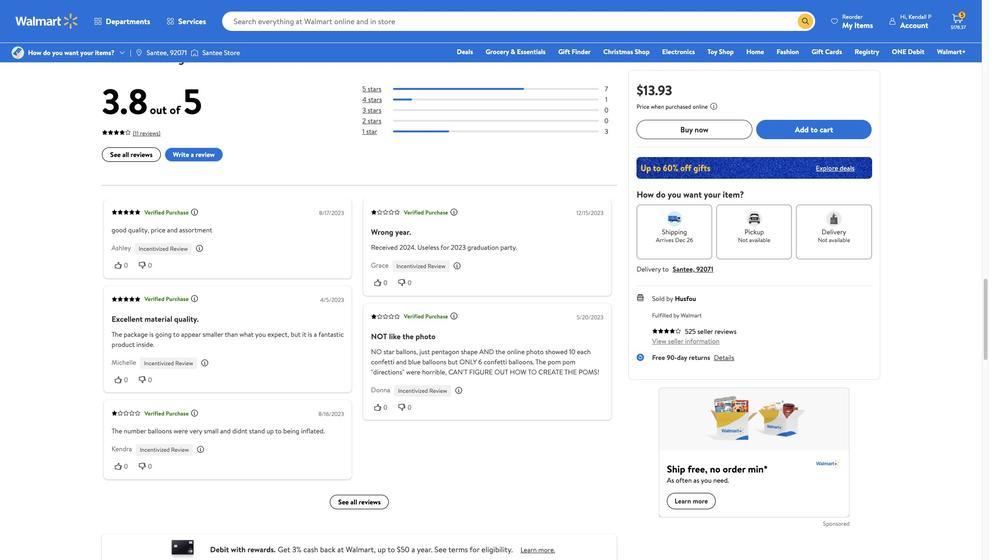 Task type: locate. For each thing, give the bounding box(es) containing it.
stars down 4 stars
[[368, 105, 381, 115]]

3.8
[[102, 77, 148, 125]]

photo
[[416, 331, 436, 341], [526, 347, 544, 356]]

1 horizontal spatial want
[[684, 188, 702, 201]]

5 inside 5 $178.37
[[961, 11, 965, 19]]

1 horizontal spatial is
[[308, 329, 312, 339]]

see up at
[[338, 497, 349, 507]]

excellent material quality.
[[111, 313, 199, 324]]

1 vertical spatial a
[[314, 329, 317, 339]]

progress bar for 4 stars
[[393, 98, 599, 100]]

not inside delivery not available
[[818, 236, 828, 244]]

0 horizontal spatial star
[[366, 127, 377, 136]]

verified up not like the photo
[[404, 312, 424, 320]]

verified purchase information image up assortment
[[190, 208, 198, 216]]

1 vertical spatial the
[[496, 347, 505, 356]]

shop for christmas shop
[[635, 47, 650, 57]]

by right sold
[[667, 294, 674, 304]]

delivery
[[822, 227, 847, 237], [637, 264, 661, 274]]

1 down "7"
[[606, 95, 608, 104]]

1 vertical spatial see
[[338, 497, 349, 507]]

0 horizontal spatial up
[[266, 426, 274, 436]]

walmart+ link
[[933, 46, 971, 57]]

you right what
[[255, 329, 266, 339]]

90-
[[667, 353, 677, 362]]

my
[[843, 20, 853, 30]]

0 horizontal spatial available
[[750, 236, 771, 244]]

2 shop from the left
[[719, 47, 734, 57]]

0 horizontal spatial pom
[[548, 357, 561, 367]]

do for how do you want your items?
[[43, 48, 51, 57]]

incentivized for excellent material quality.
[[144, 359, 174, 367]]

review down received 2024.  useless for 2023 graduation party.
[[428, 262, 446, 270]]

debit with rewards. get 3% cash back at walmart, up to $50 a year. see terms for eligibility.
[[210, 544, 513, 555]]

5 up 4
[[362, 84, 366, 94]]

do up shipping
[[656, 188, 666, 201]]

seller
[[698, 327, 714, 336], [668, 336, 684, 346]]

1 horizontal spatial see
[[338, 497, 349, 507]]

1 gift from the left
[[559, 47, 570, 57]]

1 horizontal spatial delivery
[[822, 227, 847, 237]]

not inside the pickup not available
[[739, 236, 748, 244]]

3 progress bar from the top
[[393, 109, 599, 111]]

you down 'walmart' image
[[52, 48, 63, 57]]

available down intent image for delivery
[[830, 236, 851, 244]]

1 horizontal spatial up
[[378, 544, 386, 555]]

Walmart Site-Wide search field
[[222, 12, 816, 31]]

purchase up quality.
[[166, 295, 189, 303]]

fulfilled by walmart
[[653, 311, 702, 319]]

a right the write
[[191, 150, 194, 159]]

2 available from the left
[[830, 236, 851, 244]]

delivery down intent image for delivery
[[822, 227, 847, 237]]

1 horizontal spatial pom
[[563, 357, 576, 367]]

incentivized review down horrible,
[[398, 386, 447, 395]]

delivery for to
[[637, 264, 661, 274]]

ashley
[[111, 243, 131, 253]]

view seller information
[[653, 336, 720, 346]]

0 horizontal spatial balloons
[[148, 426, 172, 436]]

how
[[28, 48, 41, 57], [637, 188, 654, 201]]

photo up just
[[416, 331, 436, 341]]

inside.
[[136, 339, 154, 349]]

sponsored
[[824, 520, 850, 528]]

not for pickup
[[739, 236, 748, 244]]

1 horizontal spatial santee,
[[673, 264, 695, 274]]

santee, right |
[[147, 48, 169, 57]]

being
[[283, 426, 299, 436]]

gift left "finder"
[[559, 47, 570, 57]]

available for pickup
[[750, 236, 771, 244]]

shop right 'christmas'
[[635, 47, 650, 57]]

progress bar for 1 star
[[393, 130, 599, 132]]

electronics
[[663, 47, 695, 57]]

 image for how do you want your items?
[[12, 46, 24, 59]]

1 available from the left
[[750, 236, 771, 244]]

 image right |
[[135, 49, 143, 57]]

&
[[511, 47, 516, 57], [192, 50, 200, 66]]

home link
[[743, 46, 769, 57]]

verified up the number
[[144, 409, 164, 417]]

the inside the package is going to appear smaller than what you expect, but it is a fantastic product inside.
[[111, 329, 122, 339]]

hi, kendall p account
[[901, 12, 932, 30]]

1 vertical spatial your
[[704, 188, 721, 201]]

want left items?
[[64, 48, 79, 57]]

explore deals link
[[813, 159, 859, 177]]

2 is from the left
[[308, 329, 312, 339]]

1 vertical spatial and
[[396, 357, 407, 367]]

verified up excellent material quality.
[[144, 295, 164, 303]]

see for the bottommost see all reviews link
[[338, 497, 349, 507]]

0 vertical spatial photo
[[416, 331, 436, 341]]

all for top see all reviews link
[[122, 150, 129, 159]]

you for how do you want your items?
[[52, 48, 63, 57]]

review for wrong year.
[[428, 262, 446, 270]]

and down ballons, at bottom left
[[396, 357, 407, 367]]

see all reviews down (11 at the left of the page
[[110, 150, 153, 159]]

for
[[441, 243, 449, 252], [470, 544, 480, 555]]

gift inside the gift cards link
[[812, 47, 824, 57]]

shop inside toy shop link
[[719, 47, 734, 57]]

online
[[693, 102, 708, 111], [507, 347, 525, 356]]

1 horizontal spatial balloons
[[422, 357, 446, 367]]

star right no
[[383, 347, 394, 356]]

up right walmart,
[[378, 544, 386, 555]]

legal information image
[[710, 102, 718, 110]]

but
[[291, 329, 301, 339], [448, 357, 458, 367]]

than
[[225, 329, 238, 339]]

0 vertical spatial 3
[[362, 105, 366, 115]]

to left being
[[275, 426, 282, 436]]

not
[[739, 236, 748, 244], [818, 236, 828, 244]]

1 horizontal spatial 1
[[606, 95, 608, 104]]

graduation
[[467, 243, 499, 252]]

quality.
[[174, 313, 199, 324]]

verified up price at the left top of the page
[[144, 208, 164, 216]]

0 horizontal spatial confetti
[[371, 357, 395, 367]]

0 horizontal spatial all
[[122, 150, 129, 159]]

0 horizontal spatial want
[[64, 48, 79, 57]]

smaller
[[202, 329, 223, 339]]

balloons up horrible,
[[422, 357, 446, 367]]

1 horizontal spatial a
[[314, 329, 317, 339]]

 image down 'walmart' image
[[12, 46, 24, 59]]

the up "to"
[[536, 357, 546, 367]]

5 up the $178.37
[[961, 11, 965, 19]]

review down appear
[[175, 359, 193, 367]]

0 horizontal spatial seller
[[668, 336, 684, 346]]

santee, down the dec
[[673, 264, 695, 274]]

0 horizontal spatial photo
[[416, 331, 436, 341]]

for right terms
[[470, 544, 480, 555]]

1 vertical spatial year.
[[417, 544, 433, 555]]

incentivized down 2024.
[[396, 262, 426, 270]]

shop inside christmas shop link
[[635, 47, 650, 57]]

a right $50
[[412, 544, 415, 555]]

1 vertical spatial the
[[536, 357, 546, 367]]

5 right of at the top of the page
[[183, 77, 202, 125]]

progress bar
[[393, 88, 599, 90], [393, 98, 599, 100], [393, 109, 599, 111], [393, 120, 599, 122], [393, 130, 599, 132]]

see all reviews for the bottommost see all reviews link
[[338, 497, 381, 507]]

0 vertical spatial do
[[43, 48, 51, 57]]

were down blue
[[406, 367, 421, 377]]

0 vertical spatial by
[[667, 294, 674, 304]]

stars right 2
[[368, 116, 382, 126]]

1 horizontal spatial how
[[637, 188, 654, 201]]

you up the intent image for shipping
[[668, 188, 682, 201]]

0 horizontal spatial see all reviews link
[[102, 147, 161, 162]]

0 horizontal spatial for
[[441, 243, 449, 252]]

(11 reviews) link
[[102, 127, 160, 137]]

purchase for not like the photo
[[425, 312, 448, 320]]

5 progress bar from the top
[[393, 130, 599, 132]]

review
[[170, 245, 188, 253], [428, 262, 446, 270], [175, 359, 193, 367], [429, 386, 447, 395], [171, 445, 189, 454]]

2 horizontal spatial 5
[[961, 11, 965, 19]]

3 for 3 stars
[[362, 105, 366, 115]]

gift finder link
[[554, 46, 596, 57]]

0 horizontal spatial 5
[[183, 77, 202, 125]]

photo up the balloons.
[[526, 347, 544, 356]]

balloons right the number
[[148, 426, 172, 436]]

1 vertical spatial for
[[470, 544, 480, 555]]

verified purchase for excellent material quality.
[[144, 295, 189, 303]]

1 vertical spatial up
[[378, 544, 386, 555]]

buy now button
[[637, 120, 753, 139]]

stars for 5 stars
[[368, 84, 382, 94]]

online inside no star ballons, just pentagon shape and the online photo showed 10 each confetti and blue balloons but only 6 confetti balloons. the pom pom "directions" were horrible, can't figure out how to create the poms!
[[507, 347, 525, 356]]

walmart
[[681, 311, 702, 319]]

2 vertical spatial you
[[255, 329, 266, 339]]

"directions"
[[371, 367, 405, 377]]

want left the item?
[[684, 188, 702, 201]]

shop for toy shop
[[719, 47, 734, 57]]

delivery inside delivery not available
[[822, 227, 847, 237]]

0 horizontal spatial santee,
[[147, 48, 169, 57]]

525
[[685, 327, 696, 336]]

1 horizontal spatial do
[[656, 188, 666, 201]]

search icon image
[[802, 17, 810, 25]]

see down (11 reviews) link
[[110, 150, 121, 159]]

debit left with
[[210, 544, 229, 555]]

verified for excellent material quality.
[[144, 295, 164, 303]]

fulfilled
[[653, 311, 673, 319]]

intent image for delivery image
[[827, 211, 842, 227]]

available inside delivery not available
[[830, 236, 851, 244]]

poms!
[[579, 367, 600, 377]]

0 horizontal spatial shop
[[635, 47, 650, 57]]

purchase
[[166, 208, 189, 216], [425, 208, 448, 216], [166, 295, 189, 303], [425, 312, 448, 320], [166, 409, 189, 417]]

incentivized review information image down smaller
[[201, 359, 209, 366]]

price
[[151, 225, 165, 235]]

& left santee
[[192, 50, 200, 66]]

the inside no star ballons, just pentagon shape and the online photo showed 10 each confetti and blue balloons but only 6 confetti balloons. the pom pom "directions" were horrible, can't figure out how to create the poms!
[[536, 357, 546, 367]]

0 horizontal spatial year.
[[395, 227, 411, 237]]

92071
[[170, 48, 187, 57], [697, 264, 714, 274]]

incentivized review information image down assortment
[[195, 244, 203, 252]]

1 horizontal spatial 3
[[605, 127, 608, 136]]

balloons.
[[509, 357, 534, 367]]

but inside no star ballons, just pentagon shape and the online photo showed 10 each confetti and blue balloons but only 6 confetti balloons. the pom pom "directions" were horrible, can't figure out how to create the poms!
[[448, 357, 458, 367]]

1 vertical spatial but
[[448, 357, 458, 367]]

1 horizontal spatial all
[[350, 497, 357, 507]]

0 horizontal spatial gift
[[559, 47, 570, 57]]

received 2024.  useless for 2023 graduation party.
[[371, 243, 517, 252]]

incentivized review information image for ashley
[[195, 244, 203, 252]]

2 horizontal spatial and
[[396, 357, 407, 367]]

1 vertical spatial 3
[[605, 127, 608, 136]]

one debit card image
[[163, 538, 203, 560]]

0 horizontal spatial not
[[739, 236, 748, 244]]

0 vertical spatial the
[[403, 331, 414, 341]]

1 horizontal spatial  image
[[135, 49, 143, 57]]

want for items?
[[64, 48, 79, 57]]

1 horizontal spatial your
[[704, 188, 721, 201]]

incentivized down inside.
[[144, 359, 174, 367]]

0 button
[[111, 260, 135, 270], [135, 260, 160, 270], [371, 278, 395, 288], [395, 278, 419, 288], [111, 375, 135, 385], [135, 375, 160, 385], [371, 402, 395, 412], [395, 402, 419, 412], [111, 461, 135, 471], [135, 461, 160, 471]]

1 horizontal spatial gift
[[812, 47, 824, 57]]

seller down '4.2457 stars out of 5, based on 525 seller reviews' element
[[668, 336, 684, 346]]

2-
[[234, 7, 240, 15], [363, 7, 369, 15], [492, 7, 497, 15], [106, 19, 111, 27]]

 image
[[191, 48, 199, 58]]

year. right $50
[[417, 544, 433, 555]]

1 progress bar from the top
[[393, 88, 599, 90]]

arrives
[[656, 236, 674, 244]]

for left '2023'
[[441, 243, 449, 252]]

to left cart
[[811, 124, 818, 135]]

delivery for not
[[822, 227, 847, 237]]

shipping arrives dec 26
[[656, 227, 694, 244]]

1 for 1 star
[[362, 127, 365, 136]]

1 vertical spatial how
[[637, 188, 654, 201]]

1 vertical spatial debit
[[210, 544, 229, 555]]

verified purchase information image
[[190, 208, 198, 216], [450, 208, 458, 216], [190, 295, 198, 302], [190, 409, 198, 417]]

1 confetti from the left
[[371, 357, 395, 367]]

seller right '525'
[[698, 327, 714, 336]]

2 vertical spatial and
[[220, 426, 231, 436]]

debit right the one
[[909, 47, 925, 57]]

incentivized review information image for michelle
[[201, 359, 209, 366]]

4 progress bar from the top
[[393, 120, 599, 122]]

2 horizontal spatial see
[[435, 544, 447, 555]]

verified purchase information image for michelle
[[190, 295, 198, 302]]

up to sixty percent off deals. shop now. image
[[637, 157, 873, 179]]

but inside the package is going to appear smaller than what you expect, but it is a fantastic product inside.
[[291, 329, 301, 339]]

1 vertical spatial online
[[507, 347, 525, 356]]

you inside the package is going to appear smaller than what you expect, but it is a fantastic product inside.
[[255, 329, 266, 339]]

do down 'walmart' image
[[43, 48, 51, 57]]

1 horizontal spatial but
[[448, 357, 458, 367]]

incentivized review information image down '2023'
[[453, 262, 461, 270]]

the for the number balloons were very small and didnt stand up to being inflated.
[[111, 426, 122, 436]]

0 horizontal spatial your
[[80, 48, 93, 57]]

1 horizontal spatial see all reviews link
[[330, 494, 389, 509]]

cart
[[820, 124, 834, 135]]

verified purchase left verified purchase information icon
[[404, 312, 448, 320]]

up right stand
[[266, 426, 274, 436]]

pentagon
[[432, 347, 459, 356]]

1 horizontal spatial for
[[470, 544, 480, 555]]

1 horizontal spatial seller
[[698, 327, 714, 336]]

progress bar for 5 stars
[[393, 88, 599, 90]]

0 vertical spatial 1
[[606, 95, 608, 104]]

1 vertical spatial photo
[[526, 347, 544, 356]]

star inside no star ballons, just pentagon shape and the online photo showed 10 each confetti and blue balloons but only 6 confetti balloons. the pom pom "directions" were horrible, can't figure out how to create the poms!
[[383, 347, 394, 356]]

0 vertical spatial want
[[64, 48, 79, 57]]

review for not like the photo
[[429, 386, 447, 395]]

your for item?
[[704, 188, 721, 201]]

were
[[406, 367, 421, 377], [174, 426, 188, 436]]

grocery & essentials link
[[482, 46, 550, 57]]

how for how do you want your items?
[[28, 48, 41, 57]]

1 vertical spatial want
[[684, 188, 702, 201]]

all for the bottommost see all reviews link
[[350, 497, 357, 507]]

incentivized for wrong year.
[[396, 262, 426, 270]]

2 progress bar from the top
[[393, 98, 599, 100]]

a
[[191, 150, 194, 159], [314, 329, 317, 339], [412, 544, 415, 555]]

not
[[371, 331, 387, 341]]

is up inside.
[[149, 329, 154, 339]]

1 horizontal spatial debit
[[909, 47, 925, 57]]

registry link
[[851, 46, 884, 57]]

stars
[[368, 84, 382, 94], [368, 95, 382, 104], [368, 105, 381, 115], [368, 116, 382, 126]]

grocery & essentials
[[486, 47, 546, 57]]

is
[[149, 329, 154, 339], [308, 329, 312, 339]]

26
[[687, 236, 694, 244]]

michelle
[[111, 357, 136, 367]]

year. up 2024.
[[395, 227, 411, 237]]

the left the number
[[111, 426, 122, 436]]

more.
[[539, 545, 556, 555]]

2 not from the left
[[818, 236, 828, 244]]

0 horizontal spatial see all reviews
[[110, 150, 153, 159]]

review down horrible,
[[429, 386, 447, 395]]

see left terms
[[435, 544, 447, 555]]

gift inside gift finder 'link'
[[559, 47, 570, 57]]

1 vertical spatial 1
[[362, 127, 365, 136]]

0 horizontal spatial &
[[192, 50, 200, 66]]

1 not from the left
[[739, 236, 748, 244]]

1 shop from the left
[[635, 47, 650, 57]]

525 seller reviews
[[685, 327, 737, 336]]

incentivized review down useless
[[396, 262, 446, 270]]

incentivized review information image
[[195, 244, 203, 252], [453, 262, 461, 270], [201, 359, 209, 366], [197, 445, 204, 453]]

0 vertical spatial the
[[111, 329, 122, 339]]

price when purchased online
[[637, 102, 708, 111]]

incentivized review down going
[[144, 359, 193, 367]]

to inside 'button'
[[811, 124, 818, 135]]

the
[[403, 331, 414, 341], [496, 347, 505, 356]]

confetti up '"directions"' on the bottom of page
[[371, 357, 395, 367]]

intent image for shipping image
[[667, 211, 683, 227]]

verified purchase information image for kendra
[[190, 409, 198, 417]]

confetti up out at the bottom
[[484, 357, 507, 367]]

0 vertical spatial up
[[266, 426, 274, 436]]

incentivized down horrible,
[[398, 386, 428, 395]]

incentivized review information image
[[455, 386, 463, 394]]

0 vertical spatial you
[[52, 48, 63, 57]]

star down the 2 stars
[[366, 127, 377, 136]]

available down intent image for pickup
[[750, 236, 771, 244]]

0 horizontal spatial online
[[507, 347, 525, 356]]

1 vertical spatial you
[[668, 188, 682, 201]]

verified for not like the photo
[[404, 312, 424, 320]]

2 horizontal spatial you
[[668, 188, 682, 201]]

1 is from the left
[[149, 329, 154, 339]]

5 stars
[[362, 84, 382, 94]]

3 down "7"
[[605, 127, 608, 136]]

5 for 5 $178.37
[[961, 11, 965, 19]]

 image for santee, 92071
[[135, 49, 143, 57]]

1 horizontal spatial photo
[[526, 347, 544, 356]]

view seller information link
[[653, 336, 720, 346]]

by for sold
[[667, 294, 674, 304]]

gift left cards
[[812, 47, 824, 57]]

p
[[929, 12, 932, 21]]

1 horizontal spatial the
[[496, 347, 505, 356]]

0 horizontal spatial how
[[28, 48, 41, 57]]

0 horizontal spatial see
[[110, 150, 121, 159]]

star for 1
[[366, 127, 377, 136]]

1 horizontal spatial available
[[830, 236, 851, 244]]

purchased
[[666, 102, 692, 111]]

2 stars
[[362, 116, 382, 126]]

1 horizontal spatial 92071
[[697, 264, 714, 274]]

verified up wrong year.
[[404, 208, 424, 216]]

0 horizontal spatial you
[[52, 48, 63, 57]]

gift finder
[[559, 47, 591, 57]]

verified purchase up useless
[[404, 208, 448, 216]]

stars right 4
[[368, 95, 382, 104]]

0 horizontal spatial do
[[43, 48, 51, 57]]

all down (11 reviews) link
[[122, 150, 129, 159]]

online up the balloons.
[[507, 347, 525, 356]]

and inside no star ballons, just pentagon shape and the online photo showed 10 each confetti and blue balloons but only 6 confetti balloons. the pom pom "directions" were horrible, can't figure out how to create the poms!
[[396, 357, 407, 367]]

received
[[371, 243, 398, 252]]

verified
[[144, 208, 164, 216], [404, 208, 424, 216], [144, 295, 164, 303], [404, 312, 424, 320], [144, 409, 164, 417]]

verified purchase information image for grace
[[450, 208, 458, 216]]

1 horizontal spatial were
[[406, 367, 421, 377]]

incentivized review for not like the photo
[[398, 386, 447, 395]]

progress bar for 3 stars
[[393, 109, 599, 111]]

not down intent image for delivery
[[818, 236, 828, 244]]

1 horizontal spatial 5
[[362, 84, 366, 94]]

 image
[[12, 46, 24, 59], [135, 49, 143, 57]]

by right fulfilled
[[674, 311, 680, 319]]

purchase up the number balloons were very small and didnt stand up to being inflated.
[[166, 409, 189, 417]]

your left the item?
[[704, 188, 721, 201]]

online left legal information image
[[693, 102, 708, 111]]

shop
[[635, 47, 650, 57], [719, 47, 734, 57]]

(11 reviews)
[[133, 129, 160, 137]]

buy now
[[681, 124, 709, 135]]

0 vertical spatial balloons
[[422, 357, 446, 367]]

reviews
[[203, 50, 240, 66], [131, 150, 153, 159], [715, 327, 737, 336], [359, 497, 381, 507]]

verified purchase up material at the left of the page
[[144, 295, 189, 303]]

2 gift from the left
[[812, 47, 824, 57]]

see all reviews
[[110, 150, 153, 159], [338, 497, 381, 507]]

2 vertical spatial see
[[435, 544, 447, 555]]

see all reviews link
[[102, 147, 161, 162], [330, 494, 389, 509]]

to left santee, 92071 button
[[663, 264, 669, 274]]

the inside no star ballons, just pentagon shape and the online photo showed 10 each confetti and blue balloons but only 6 confetti balloons. the pom pom "directions" were horrible, can't figure out how to create the poms!
[[496, 347, 505, 356]]

delivery to santee, 92071
[[637, 264, 714, 274]]

1 down 2
[[362, 127, 365, 136]]

verified purchase up good quality, price and assortment
[[144, 208, 189, 216]]

0 vertical spatial see
[[110, 150, 121, 159]]

is right it
[[308, 329, 312, 339]]

available inside the pickup not available
[[750, 236, 771, 244]]



Task type: vqa. For each thing, say whether or not it's contained in the screenshot.
reviews)
yes



Task type: describe. For each thing, give the bounding box(es) containing it.
verified purchase for not like the photo
[[404, 312, 448, 320]]

at
[[338, 544, 344, 555]]

review down assortment
[[170, 245, 188, 253]]

christmas
[[604, 47, 634, 57]]

1 vertical spatial were
[[174, 426, 188, 436]]

grace
[[371, 260, 389, 270]]

intent image for pickup image
[[747, 211, 763, 227]]

(11
[[133, 129, 138, 137]]

what
[[239, 329, 254, 339]]

3.8 out of 5
[[102, 77, 202, 125]]

gift cards
[[812, 47, 843, 57]]

price
[[637, 102, 650, 111]]

no
[[371, 347, 382, 356]]

shipping
[[662, 227, 688, 237]]

to left $50
[[388, 544, 395, 555]]

customer ratings & reviews
[[102, 50, 240, 66]]

gift for gift finder
[[559, 47, 570, 57]]

free 90-day returns details
[[653, 353, 735, 362]]

1 pom from the left
[[548, 357, 561, 367]]

incentivized review information image for grace
[[453, 262, 461, 270]]

|
[[130, 48, 131, 57]]

wrong
[[371, 227, 393, 237]]

see for top see all reviews link
[[110, 150, 121, 159]]

incentivized for not like the photo
[[398, 386, 428, 395]]

of
[[169, 101, 180, 118]]

when
[[651, 102, 665, 111]]

7
[[605, 84, 608, 94]]

delivery not available
[[818, 227, 851, 244]]

kendra
[[111, 444, 132, 454]]

want for item?
[[684, 188, 702, 201]]

0 vertical spatial for
[[441, 243, 449, 252]]

2 pom from the left
[[563, 357, 576, 367]]

deals
[[457, 47, 473, 57]]

8/17/2023
[[319, 209, 344, 217]]

up for walmart,
[[378, 544, 386, 555]]

verified purchase for wrong year.
[[404, 208, 448, 216]]

2 confetti from the left
[[484, 357, 507, 367]]

stars for 3 stars
[[368, 105, 381, 115]]

0 vertical spatial year.
[[395, 227, 411, 237]]

incentivized review information image for kendra
[[197, 445, 204, 453]]

1 horizontal spatial &
[[511, 47, 516, 57]]

star for no
[[383, 347, 394, 356]]

departments
[[106, 16, 150, 27]]

customer
[[102, 50, 151, 66]]

reviews up debit with rewards. get 3% cash back at walmart, up to $50 a year. see terms for eligibility.
[[359, 497, 381, 507]]

0 vertical spatial 92071
[[170, 48, 187, 57]]

deals link
[[453, 46, 478, 57]]

walmart+
[[938, 47, 967, 57]]

reviews down '(11 reviews)'
[[131, 150, 153, 159]]

cash
[[304, 544, 318, 555]]

incentivized review down good quality, price and assortment
[[139, 245, 188, 253]]

1 vertical spatial 92071
[[697, 264, 714, 274]]

to inside the package is going to appear smaller than what you expect, but it is a fantastic product inside.
[[173, 329, 179, 339]]

1 horizontal spatial and
[[220, 426, 231, 436]]

purchase for wrong year.
[[425, 208, 448, 216]]

verified purchase information image for ashley
[[190, 208, 198, 216]]

purchase for excellent material quality.
[[166, 295, 189, 303]]

one
[[893, 47, 907, 57]]

account
[[901, 20, 929, 30]]

reorder
[[843, 12, 863, 21]]

items?
[[95, 48, 115, 57]]

review down the number balloons were very small and didnt stand up to being inflated.
[[171, 445, 189, 454]]

$50
[[397, 544, 410, 555]]

the package is going to appear smaller than what you expect, but it is a fantastic product inside.
[[111, 329, 344, 349]]

it
[[302, 329, 306, 339]]

dec
[[676, 236, 686, 244]]

terms
[[449, 544, 468, 555]]

4/5/2023
[[320, 295, 344, 304]]

seller for view
[[668, 336, 684, 346]]

horrible,
[[422, 367, 447, 377]]

useless
[[417, 243, 439, 252]]

you for how do you want your item?
[[668, 188, 682, 201]]

1 vertical spatial see all reviews link
[[330, 494, 389, 509]]

walmart image
[[15, 14, 78, 29]]

not for delivery
[[818, 236, 828, 244]]

4.2457 stars out of 5, based on 525 seller reviews element
[[653, 328, 682, 334]]

small
[[204, 426, 218, 436]]

assortment
[[179, 225, 212, 235]]

package
[[124, 329, 148, 339]]

0 horizontal spatial a
[[191, 150, 194, 159]]

services
[[178, 16, 206, 27]]

see all reviews for top see all reviews link
[[110, 150, 153, 159]]

kendall
[[909, 12, 927, 21]]

fantastic
[[319, 329, 344, 339]]

inflated.
[[301, 426, 325, 436]]

0 vertical spatial online
[[693, 102, 708, 111]]

add to cart
[[796, 124, 834, 135]]

purchase up good quality, price and assortment
[[166, 208, 189, 216]]

reviews up details button
[[715, 327, 737, 336]]

verified for wrong year.
[[404, 208, 424, 216]]

0 vertical spatial santee,
[[147, 48, 169, 57]]

details button
[[715, 353, 735, 362]]

0 horizontal spatial the
[[403, 331, 414, 341]]

1 star
[[362, 127, 377, 136]]

the number balloons were very small and didnt stand up to being inflated.
[[111, 426, 325, 436]]

seller for 525
[[698, 327, 714, 336]]

incentivized review for excellent material quality.
[[144, 359, 193, 367]]

pickup not available
[[739, 227, 771, 244]]

stars for 4 stars
[[368, 95, 382, 104]]

one debit card  debit with rewards. get 3% cash back at walmart, up to $50 a year. see terms for eligibility. learn more. element
[[521, 545, 556, 555]]

Search search field
[[222, 12, 816, 31]]

not like the photo
[[371, 331, 436, 341]]

were inside no star ballons, just pentagon shape and the online photo showed 10 each confetti and blue balloons but only 6 confetti balloons. the pom pom "directions" were horrible, can't figure out how to create the poms!
[[406, 367, 421, 377]]

do for how do you want your item?
[[656, 188, 666, 201]]

1 vertical spatial santee,
[[673, 264, 695, 274]]

figure
[[469, 367, 493, 377]]

incentivized down price at the left top of the page
[[139, 245, 168, 253]]

add to cart button
[[757, 120, 873, 139]]

up for stand
[[266, 426, 274, 436]]

photo inside no star ballons, just pentagon shape and the online photo showed 10 each confetti and blue balloons but only 6 confetti balloons. the pom pom "directions" were horrible, can't figure out how to create the poms!
[[526, 347, 544, 356]]

product
[[111, 339, 135, 349]]

3 for 3
[[605, 127, 608, 136]]

get
[[278, 544, 291, 555]]

review for excellent material quality.
[[175, 359, 193, 367]]

learn
[[521, 545, 537, 555]]

2
[[362, 116, 366, 126]]

4
[[362, 95, 367, 104]]

verified purchase up the number
[[144, 409, 189, 417]]

gift cards link
[[808, 46, 847, 57]]

electronics link
[[658, 46, 700, 57]]

going
[[155, 329, 172, 339]]

toy shop
[[708, 47, 734, 57]]

out
[[495, 367, 508, 377]]

balloons inside no star ballons, just pentagon shape and the online photo showed 10 each confetti and blue balloons but only 6 confetti balloons. the pom pom "directions" were horrible, can't figure out how to create the poms!
[[422, 357, 446, 367]]

3 stars
[[362, 105, 381, 115]]

blue
[[408, 357, 421, 367]]

2 horizontal spatial a
[[412, 544, 415, 555]]

verified purchase information image
[[450, 312, 458, 320]]

how do you want your item?
[[637, 188, 745, 201]]

rewards.
[[248, 544, 276, 555]]

5 for 5 stars
[[362, 84, 366, 94]]

how for how do you want your item?
[[637, 188, 654, 201]]

your for items?
[[80, 48, 93, 57]]

incentivized down the number
[[140, 445, 170, 454]]

information
[[686, 336, 720, 346]]

cards
[[826, 47, 843, 57]]

the for the package is going to appear smaller than what you expect, but it is a fantastic product inside.
[[111, 329, 122, 339]]

reviews down the services at left
[[203, 50, 240, 66]]

each
[[577, 347, 591, 356]]

gift for gift cards
[[812, 47, 824, 57]]

hi,
[[901, 12, 908, 21]]

1 for 1
[[606, 95, 608, 104]]

one debit
[[893, 47, 925, 57]]

back
[[320, 544, 336, 555]]

by for fulfilled
[[674, 311, 680, 319]]

free
[[653, 353, 666, 362]]

ballons,
[[396, 347, 418, 356]]

incentivized review for wrong year.
[[396, 262, 446, 270]]

available for delivery
[[830, 236, 851, 244]]

fashion
[[777, 47, 800, 57]]

a inside the package is going to appear smaller than what you expect, but it is a fantastic product inside.
[[314, 329, 317, 339]]

view
[[653, 336, 667, 346]]

store
[[224, 48, 240, 57]]

only
[[460, 357, 477, 367]]

finder
[[572, 47, 591, 57]]

one debit link
[[888, 46, 930, 57]]

0 vertical spatial see all reviews link
[[102, 147, 161, 162]]

incentivized review down the number
[[140, 445, 189, 454]]

shape
[[461, 347, 478, 356]]

didnt
[[232, 426, 247, 436]]

2024.
[[399, 243, 416, 252]]

departments button
[[86, 10, 159, 33]]

progress bar for 2 stars
[[393, 120, 599, 122]]

0 vertical spatial and
[[167, 225, 178, 235]]

0 horizontal spatial debit
[[210, 544, 229, 555]]

home
[[747, 47, 765, 57]]

how do you want your items?
[[28, 48, 115, 57]]

1 vertical spatial balloons
[[148, 426, 172, 436]]

showed
[[546, 347, 568, 356]]

stars for 2 stars
[[368, 116, 382, 126]]



